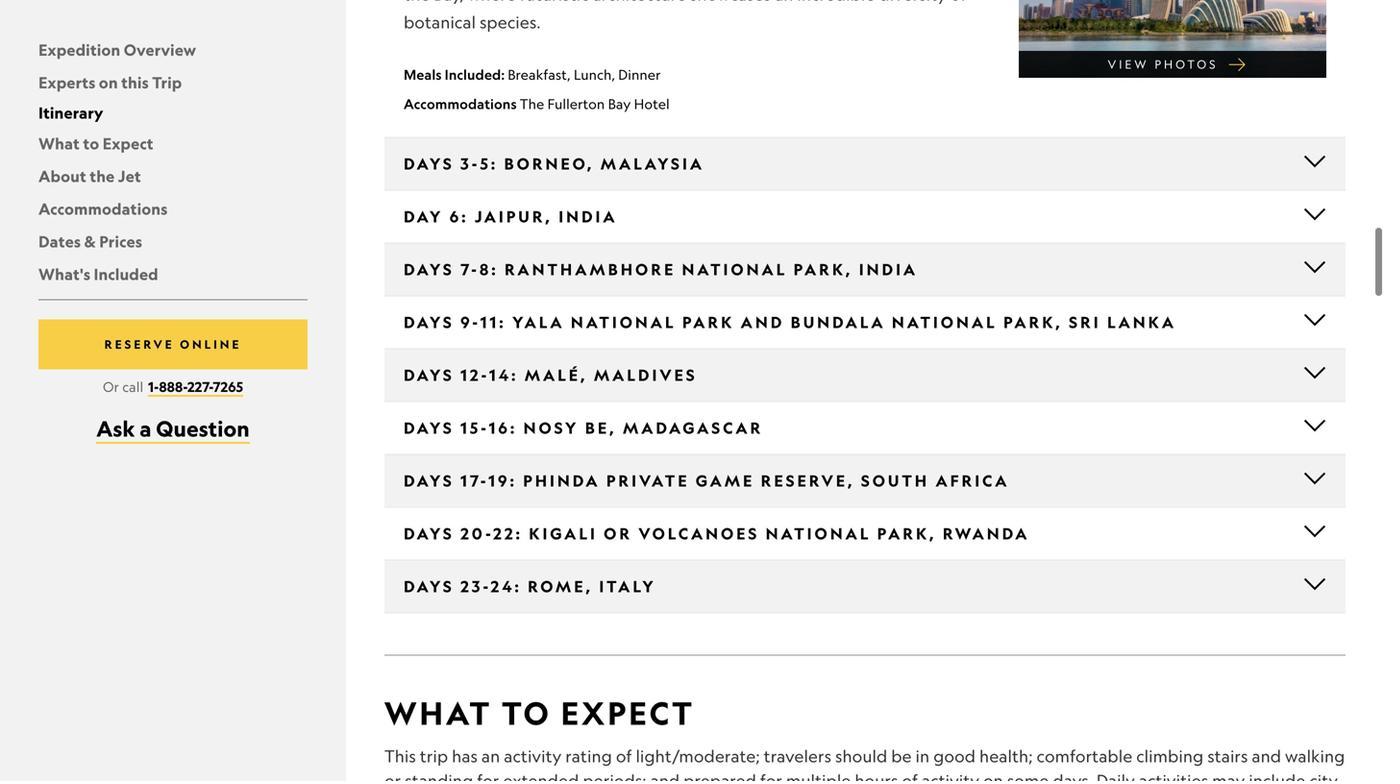 Task type: locate. For each thing, give the bounding box(es) containing it.
view itinerary info image for india
[[1303, 255, 1326, 278]]

dinner
[[618, 66, 661, 83]]

accommodations down the "the"
[[38, 199, 168, 219]]

italy
[[599, 577, 656, 596]]

arrow right new icon image
[[1228, 55, 1247, 74], [1228, 640, 1247, 659], [1228, 746, 1247, 765]]

online
[[180, 337, 242, 352]]

expedition
[[38, 40, 120, 60]]

1 view itinerary info image from the top
[[1303, 202, 1326, 225]]

6 days from the top
[[404, 471, 454, 491]]

on inside this trip has an activity rating of light/moderate; travelers should be in good health; comfortable climbing stairs and walking or standing for extended periods; and prepared for multiple hours of activity on some days. daily activities may include cit
[[983, 771, 1003, 781]]

hours
[[855, 771, 898, 781]]

the
[[90, 166, 115, 186]]

dates & prices link
[[38, 232, 142, 251]]

view itinerary info image for and
[[1303, 308, 1326, 331]]

phinda
[[523, 471, 600, 491]]

1 arrow right new icon image from the top
[[1228, 55, 1247, 74]]

expect
[[103, 134, 153, 153], [561, 694, 695, 733]]

what to expect up about the jet
[[38, 134, 153, 153]]

3-
[[461, 154, 480, 173]]

some
[[1007, 771, 1049, 781]]

photos
[[1155, 57, 1218, 71]]

days 20-22: kigali or volcanoes national park, rwanda
[[404, 524, 1030, 544]]

0 horizontal spatial what
[[38, 134, 80, 153]]

to up about the jet
[[83, 134, 99, 153]]

included
[[94, 264, 158, 284]]

1 view itinerary info image from the top
[[1303, 149, 1326, 173]]

on down health;
[[983, 771, 1003, 781]]

activity down good
[[922, 771, 979, 781]]

to up "extended"
[[502, 694, 552, 733]]

days for days 23-24:
[[404, 577, 454, 596]]

of up periods;
[[616, 746, 632, 767]]

1 horizontal spatial for
[[760, 771, 782, 781]]

trip
[[420, 746, 448, 767]]

india up ranthambhore
[[559, 207, 618, 226]]

1 horizontal spatial and
[[1252, 746, 1281, 767]]

0 horizontal spatial activity
[[504, 746, 562, 767]]

3 view itinerary info image from the top
[[1303, 467, 1326, 490]]

about the jet
[[38, 166, 141, 186]]

view itinerary info image
[[1303, 149, 1326, 173], [1303, 255, 1326, 278], [1303, 308, 1326, 331], [1303, 361, 1326, 384], [1303, 519, 1326, 543]]

3 view itinerary info image from the top
[[1303, 308, 1326, 331]]

rwanda
[[943, 524, 1030, 544]]

2 arrow right new icon button from the top
[[1019, 564, 1326, 769]]

0 horizontal spatial accommodations
[[38, 199, 168, 219]]

7 days from the top
[[404, 524, 454, 544]]

meals
[[404, 66, 442, 83]]

what up the about
[[38, 134, 80, 153]]

8 days from the top
[[404, 577, 454, 596]]

days left "9-"
[[404, 312, 454, 332]]

days 7-8: ranthambhore national park, india
[[404, 260, 918, 279]]

2 view itinerary info image from the top
[[1303, 414, 1326, 437]]

days left '12-'
[[404, 365, 454, 385]]

has
[[452, 746, 478, 767]]

1 vertical spatial expect
[[561, 694, 695, 733]]

1 vertical spatial what
[[384, 694, 492, 733]]

0 vertical spatial arrow right new icon image
[[1228, 55, 1247, 74]]

4 days from the top
[[404, 365, 454, 385]]

5 days from the top
[[404, 418, 454, 438]]

what to expect link
[[38, 134, 153, 153]]

lunch,
[[574, 66, 615, 83]]

1 horizontal spatial accommodations
[[404, 96, 517, 112]]

1 vertical spatial arrow right new icon image
[[1228, 640, 1247, 659]]

1 arrow right new icon button from the top
[[1019, 458, 1326, 663]]

experts on this trip
[[38, 73, 182, 92]]

activities
[[1139, 771, 1208, 781]]

bay
[[608, 96, 631, 112]]

1 vertical spatial and
[[650, 771, 680, 781]]

1 vertical spatial what to expect
[[384, 694, 695, 733]]

activity up "extended"
[[504, 746, 562, 767]]

1 vertical spatial on
[[983, 771, 1003, 781]]

for
[[477, 771, 499, 781], [760, 771, 782, 781]]

park,
[[794, 260, 853, 279], [1003, 312, 1063, 332], [877, 524, 937, 544]]

15-
[[461, 418, 489, 438]]

days for days 17-19:
[[404, 471, 454, 491]]

days left 15-
[[404, 418, 454, 438]]

days left 3-
[[404, 154, 454, 173]]

or
[[103, 379, 119, 395]]

1 vertical spatial park,
[[1003, 312, 1063, 332]]

0 vertical spatial expect
[[103, 134, 153, 153]]

expect up rating
[[561, 694, 695, 733]]

0 vertical spatial to
[[83, 134, 99, 153]]

0 vertical spatial accommodations
[[404, 96, 517, 112]]

park, up bundala
[[794, 260, 853, 279]]

india up bundala
[[859, 260, 918, 279]]

arrow right new icon image for kigali or volcanoes national park, rwanda
[[1228, 746, 1247, 765]]

what up trip
[[384, 694, 492, 733]]

jet
[[118, 166, 141, 186]]

accommodations link
[[38, 199, 168, 219]]

1 vertical spatial india
[[859, 260, 918, 279]]

16:
[[489, 418, 517, 438]]

ask a question
[[96, 415, 250, 442]]

2 arrow right new icon image from the top
[[1228, 640, 1247, 659]]

light/moderate;
[[636, 746, 760, 767]]

0 vertical spatial what to expect
[[38, 134, 153, 153]]

to
[[83, 134, 99, 153], [502, 694, 552, 733]]

and up include
[[1252, 746, 1281, 767]]

and down light/moderate;
[[650, 771, 680, 781]]

0 horizontal spatial for
[[477, 771, 499, 781]]

what to expect up "extended"
[[384, 694, 695, 733]]

days left 7-
[[404, 260, 454, 279]]

0 vertical spatial of
[[616, 746, 632, 767]]

expect up jet
[[103, 134, 153, 153]]

extended
[[503, 771, 579, 781]]

2 horizontal spatial park,
[[1003, 312, 1063, 332]]

meals included: breakfast, lunch, dinner
[[404, 66, 661, 83]]

national
[[682, 260, 787, 279], [571, 312, 676, 332], [892, 312, 997, 332], [766, 524, 871, 544]]

1 vertical spatial accommodations
[[38, 199, 168, 219]]

or
[[604, 524, 633, 544]]

prepared
[[684, 771, 756, 781]]

4 view itinerary info image from the top
[[1303, 572, 1326, 595]]

accommodations the fullerton bay hotel
[[404, 96, 670, 112]]

yala
[[512, 312, 565, 332]]

reserve,
[[761, 471, 855, 491]]

health;
[[979, 746, 1033, 767]]

accommodations down included:
[[404, 96, 517, 112]]

rating
[[565, 746, 612, 767]]

3 days from the top
[[404, 312, 454, 332]]

arrow right new icon button
[[1019, 458, 1326, 663], [1019, 564, 1326, 769]]

2 vertical spatial arrow right new icon image
[[1228, 746, 1247, 765]]

accommodations for accommodations the fullerton bay hotel
[[404, 96, 517, 112]]

india
[[559, 207, 618, 226], [859, 260, 918, 279]]

2 for from the left
[[760, 771, 782, 781]]

view itinerary info image
[[1303, 202, 1326, 225], [1303, 414, 1326, 437], [1303, 467, 1326, 490], [1303, 572, 1326, 595]]

1 horizontal spatial park,
[[877, 524, 937, 544]]

an
[[481, 746, 500, 767]]

1 horizontal spatial of
[[902, 771, 918, 781]]

about
[[38, 166, 86, 186]]

should
[[835, 746, 887, 767]]

and
[[741, 312, 785, 332]]

0 vertical spatial what
[[38, 134, 80, 153]]

0 horizontal spatial india
[[559, 207, 618, 226]]

days left '20-'
[[404, 524, 454, 544]]

on left this
[[99, 73, 118, 92]]

days left 23-
[[404, 577, 454, 596]]

1 vertical spatial of
[[902, 771, 918, 781]]

days for days 9-11:
[[404, 312, 454, 332]]

of down be
[[902, 771, 918, 781]]

3 arrow right new icon image from the top
[[1228, 746, 1247, 765]]

0 vertical spatial on
[[99, 73, 118, 92]]

days for days 12-14:
[[404, 365, 454, 385]]

rome,
[[528, 577, 593, 596]]

view itinerary info image for nosy be, madagascar
[[1303, 414, 1326, 437]]

view itinerary info image for rome, italy
[[1303, 572, 1326, 595]]

be,
[[585, 418, 617, 438]]

days
[[404, 154, 454, 173], [404, 260, 454, 279], [404, 312, 454, 332], [404, 365, 454, 385], [404, 418, 454, 438], [404, 471, 454, 491], [404, 524, 454, 544], [404, 577, 454, 596]]

and
[[1252, 746, 1281, 767], [650, 771, 680, 781]]

arrow right new icon image for nosy be, madagascar
[[1228, 640, 1247, 659]]

africa
[[936, 471, 1010, 491]]

5:
[[480, 154, 498, 173]]

2 days from the top
[[404, 260, 454, 279]]

days left 17-
[[404, 471, 454, 491]]

1 horizontal spatial on
[[983, 771, 1003, 781]]

view photos
[[1108, 57, 1218, 71]]

0 horizontal spatial of
[[616, 746, 632, 767]]

1 horizontal spatial to
[[502, 694, 552, 733]]

itinerary link
[[38, 103, 103, 123]]

for down 'an' at the left of the page
[[477, 771, 499, 781]]

for down travelers
[[760, 771, 782, 781]]

1-
[[148, 378, 159, 395]]

14:
[[489, 365, 518, 385]]

2 view itinerary info image from the top
[[1303, 255, 1326, 278]]

game
[[696, 471, 755, 491]]

of
[[616, 746, 632, 767], [902, 771, 918, 781]]

kigali
[[529, 524, 598, 544]]

view itinerary info image for phinda private game reserve, south africa
[[1303, 467, 1326, 490]]

227-
[[187, 378, 213, 395]]

0 horizontal spatial park,
[[794, 260, 853, 279]]

5 view itinerary info image from the top
[[1303, 519, 1326, 543]]

dates
[[38, 232, 81, 251]]

park, left sri
[[1003, 312, 1063, 332]]

0 horizontal spatial on
[[99, 73, 118, 92]]

park, down south
[[877, 524, 937, 544]]

daily
[[1097, 771, 1135, 781]]

days for days 20-22:
[[404, 524, 454, 544]]

include
[[1249, 771, 1306, 781]]

1 days from the top
[[404, 154, 454, 173]]

0 vertical spatial and
[[1252, 746, 1281, 767]]

days for days 15-16:
[[404, 418, 454, 438]]

days for days 3-5:
[[404, 154, 454, 173]]

1 horizontal spatial activity
[[922, 771, 979, 781]]



Task type: vqa. For each thing, say whether or not it's contained in the screenshot.
of to the top
yes



Task type: describe. For each thing, give the bounding box(es) containing it.
view itinerary info image for jaipur, india
[[1303, 202, 1326, 225]]

multiple
[[786, 771, 851, 781]]

experts
[[38, 73, 96, 92]]

standing
[[405, 771, 473, 781]]

in
[[916, 746, 930, 767]]

jaipur,
[[475, 207, 553, 226]]

periods;
[[583, 771, 646, 781]]

what's included
[[38, 264, 158, 284]]

&
[[84, 232, 96, 251]]

view itinerary info image for national
[[1303, 519, 1326, 543]]

4 view itinerary info image from the top
[[1303, 361, 1326, 384]]

0 horizontal spatial expect
[[103, 134, 153, 153]]

20-
[[461, 524, 493, 544]]

reserve online link
[[38, 320, 308, 369]]

1 horizontal spatial what to expect
[[384, 694, 695, 733]]

this trip has an activity rating of light/moderate; travelers should be in good health; comfortable climbing stairs and walking or standing for extended periods; and prepared for multiple hours of activity on some days. daily activities may include cit
[[384, 746, 1345, 781]]

question
[[156, 415, 250, 442]]

nosy
[[523, 418, 579, 438]]

prices
[[99, 232, 142, 251]]

lanka
[[1107, 312, 1176, 332]]

7-
[[461, 260, 480, 279]]

bundala
[[791, 312, 886, 332]]

what's
[[38, 264, 90, 284]]

sri
[[1069, 312, 1101, 332]]

or call 1-888-227-7265
[[103, 378, 243, 395]]

about the jet link
[[38, 166, 141, 186]]

0 vertical spatial india
[[559, 207, 618, 226]]

1 vertical spatial activity
[[922, 771, 979, 781]]

this
[[121, 73, 149, 92]]

accommodations for accommodations
[[38, 199, 168, 219]]

day 6: jaipur, india
[[404, 207, 618, 226]]

days 12-14: malé, maldives
[[404, 365, 697, 385]]

walking
[[1285, 746, 1345, 767]]

madagascar
[[623, 418, 763, 438]]

included:
[[445, 66, 505, 83]]

hotel
[[634, 96, 670, 112]]

breakfast,
[[508, 66, 571, 83]]

fullerton
[[547, 96, 605, 112]]

reserve
[[104, 337, 175, 352]]

comfortable
[[1037, 746, 1133, 767]]

be
[[891, 746, 912, 767]]

borneo,
[[504, 154, 594, 173]]

dates & prices
[[38, 232, 142, 251]]

0 vertical spatial activity
[[504, 746, 562, 767]]

volcanoes
[[639, 524, 760, 544]]

9-
[[461, 312, 480, 332]]

call
[[122, 379, 143, 395]]

days 15-16: nosy be, madagascar
[[404, 418, 763, 438]]

arrow right new icon button for days 20-22: kigali or volcanoes national park, rwanda
[[1019, 564, 1326, 769]]

expedition overview
[[38, 40, 196, 60]]

days.
[[1053, 771, 1093, 781]]

1-888-227-7265 link
[[148, 378, 243, 397]]

1 horizontal spatial what
[[384, 694, 492, 733]]

8:
[[479, 260, 499, 279]]

climbing
[[1136, 746, 1204, 767]]

days for days 7-8:
[[404, 260, 454, 279]]

888-
[[159, 378, 187, 395]]

17-
[[461, 471, 489, 491]]

private
[[606, 471, 690, 491]]

24:
[[491, 577, 522, 596]]

0 horizontal spatial what to expect
[[38, 134, 153, 153]]

19:
[[489, 471, 517, 491]]

the
[[520, 96, 544, 112]]

1 horizontal spatial india
[[859, 260, 918, 279]]

malé,
[[524, 365, 588, 385]]

travelers
[[764, 746, 831, 767]]

malaysia
[[600, 154, 705, 173]]

0 horizontal spatial to
[[83, 134, 99, 153]]

south
[[861, 471, 930, 491]]

0 vertical spatial park,
[[794, 260, 853, 279]]

stairs
[[1207, 746, 1248, 767]]

2 vertical spatial park,
[[877, 524, 937, 544]]

may
[[1212, 771, 1245, 781]]

trip
[[152, 73, 182, 92]]

11:
[[480, 312, 506, 332]]

maldives
[[594, 365, 697, 385]]

a
[[140, 415, 151, 442]]

itinerary
[[38, 103, 103, 123]]

1 vertical spatial to
[[502, 694, 552, 733]]

1 for from the left
[[477, 771, 499, 781]]

experts on this trip link
[[38, 73, 182, 92]]

this
[[384, 746, 416, 767]]

overview
[[124, 40, 196, 60]]

1 horizontal spatial expect
[[561, 694, 695, 733]]

22:
[[493, 524, 523, 544]]

what's included link
[[38, 264, 158, 284]]

arrow right new icon button for days 15-16: nosy be, madagascar
[[1019, 458, 1326, 663]]

days 9-11: yala national park and bundala national park, sri lanka
[[404, 312, 1176, 332]]

0 horizontal spatial and
[[650, 771, 680, 781]]

view
[[1108, 57, 1149, 71]]



